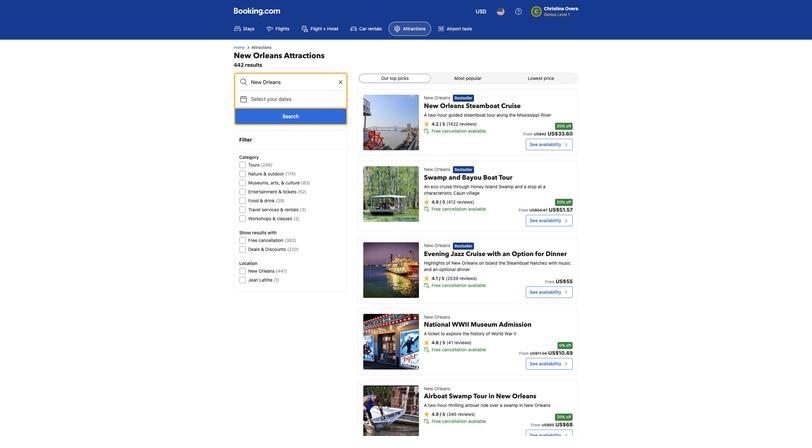 Task type: describe. For each thing, give the bounding box(es) containing it.
hour inside new orleans steamboat cruise a two-hour guided steamboat tour along the mississippi river
[[438, 113, 447, 118]]

off for swamp and bayou boat tour
[[567, 200, 572, 205]]

museum
[[471, 321, 498, 330]]

a inside new orleans national wwii museum admission a ticket to explore the history of world war ii
[[424, 332, 427, 337]]

your account menu christina overa genius level 1 element
[[532, 3, 581, 18]]

(174)
[[285, 171, 296, 177]]

new orleans airboat swamp tour in new orleans a two-hour thrilling airboat ride over a swamp in new orleans
[[424, 387, 551, 409]]

see for swamp and bayou boat tour
[[530, 218, 538, 224]]

us$68
[[556, 423, 573, 428]]

booking.com image
[[234, 8, 280, 15]]

free cancellation available for cruise
[[432, 283, 486, 288]]

availability for swamp and bayou boat tour
[[539, 218, 562, 224]]

to
[[441, 332, 445, 337]]

(382)
[[285, 238, 296, 243]]

see availability for evening jazz cruise with an option for dinner
[[530, 290, 562, 295]]

cancellation up deals & discounts (220)
[[259, 238, 284, 243]]

museums, arts, & culture (83)
[[248, 180, 310, 186]]

1 vertical spatial rentals
[[285, 207, 299, 213]]

for
[[536, 250, 545, 259]]

us$55
[[556, 279, 573, 285]]

admission
[[499, 321, 532, 330]]

free for airboat swamp tour in new orleans
[[432, 419, 441, 425]]

availability for new orleans steamboat cruise
[[539, 142, 562, 147]]

available for boat
[[468, 207, 486, 212]]

discounts
[[265, 247, 286, 252]]

tours
[[248, 162, 260, 168]]

& for drink
[[260, 198, 263, 204]]

arts,
[[271, 180, 280, 186]]

car rentals link
[[345, 22, 388, 36]]

free for evening jazz cruise with an option for dinner
[[432, 283, 441, 288]]

new orleans attractions 442 results
[[234, 51, 325, 68]]

bestseller for jazz
[[455, 244, 473, 249]]

see for new orleans steamboat cruise
[[530, 142, 538, 147]]

5 for bayou
[[443, 200, 446, 205]]

evening jazz cruise with an option for dinner highlights of new orleans on board the steamboat natchez with music and an optional dinner
[[424, 250, 571, 272]]

new orleans national wwii museum admission a ticket to explore the history of world war ii
[[424, 315, 532, 337]]

20% off from us$85 us$68
[[532, 416, 573, 428]]

two- inside new orleans airboat swamp tour in new orleans a two-hour thrilling airboat ride over a swamp in new orleans
[[428, 403, 438, 409]]

1 vertical spatial in
[[520, 403, 523, 409]]

music
[[559, 261, 571, 266]]

bayou
[[462, 174, 482, 182]]

cancellation for evening jazz cruise with an option for dinner
[[442, 283, 467, 288]]

new orleans steamboat cruise a two-hour guided steamboat tour along the mississippi river
[[424, 102, 552, 118]]

overa
[[566, 6, 579, 11]]

& for tickets
[[279, 189, 282, 195]]

mississippi
[[517, 113, 540, 118]]

0 vertical spatial and
[[449, 174, 461, 182]]

us$10.49
[[549, 351, 573, 357]]

natchez
[[531, 261, 548, 266]]

& for classes
[[273, 216, 276, 222]]

4.1
[[432, 276, 438, 281]]

orleans inside new orleans national wwii museum admission a ticket to explore the history of world war ii
[[435, 315, 451, 320]]

taxis
[[463, 26, 472, 31]]

cruise inside evening jazz cruise with an option for dinner highlights of new orleans on board the steamboat natchez with music and an optional dinner
[[466, 250, 486, 259]]

evening
[[424, 250, 450, 259]]

cajun
[[454, 191, 465, 196]]

hotel
[[327, 26, 338, 31]]

dinner
[[546, 250, 567, 259]]

ride
[[481, 403, 489, 409]]

(52)
[[298, 189, 307, 195]]

airport taxis
[[447, 26, 472, 31]]

entertainment & tickets (52)
[[248, 189, 307, 195]]

museums,
[[248, 180, 270, 186]]

off for airboat swamp tour in new orleans
[[567, 416, 572, 420]]

4.8 / 5 (41 reviews)
[[432, 341, 472, 346]]

available for wwii
[[468, 348, 486, 353]]

& right arts,
[[281, 180, 284, 186]]

at
[[538, 184, 542, 190]]

/ for new orleans steamboat cruise
[[440, 121, 442, 127]]

thrilling
[[449, 403, 464, 409]]

national
[[424, 321, 451, 330]]

select your dates
[[251, 96, 292, 102]]

and inside evening jazz cruise with an option for dinner highlights of new orleans on board the steamboat natchez with music and an optional dinner
[[424, 267, 432, 272]]

island
[[486, 184, 498, 190]]

along
[[497, 113, 508, 118]]

free cancellation (382)
[[248, 238, 296, 243]]

see availability for new orleans steamboat cruise
[[530, 142, 562, 147]]

1
[[568, 12, 570, 17]]

1 vertical spatial an
[[433, 267, 438, 272]]

option
[[512, 250, 534, 259]]

0 horizontal spatial attractions
[[252, 45, 272, 50]]

us$33.60
[[548, 131, 573, 137]]

new orleans for evening
[[424, 243, 451, 249]]

steamboat
[[464, 113, 486, 118]]

airboat swamp tour in new orleans image
[[363, 386, 419, 437]]

from for national wwii museum admission
[[520, 352, 529, 357]]

Where are you going? search field
[[235, 74, 346, 91]]

free for new orleans steamboat cruise
[[432, 129, 441, 134]]

usd
[[476, 9, 487, 14]]

bestseller for and
[[455, 168, 473, 172]]

location
[[239, 261, 258, 266]]

see for national wwii museum admission
[[530, 362, 538, 367]]

optional
[[439, 267, 456, 272]]

attractions link
[[389, 22, 431, 36]]

evening jazz cruise with an option for dinner image
[[363, 243, 419, 299]]

see for evening jazz cruise with an option for dinner
[[530, 290, 538, 295]]

5 for steamboat
[[443, 121, 446, 127]]

jean lafitte (1)
[[248, 278, 279, 283]]

4.8
[[432, 341, 439, 346]]

4.9 for airboat swamp tour in new orleans
[[432, 412, 439, 418]]

& down "(29)"
[[280, 207, 284, 213]]

an
[[424, 184, 430, 190]]

1 vertical spatial swamp
[[499, 184, 514, 190]]

& for discounts
[[261, 247, 264, 252]]

price
[[544, 76, 555, 81]]

results inside "new orleans attractions 442 results"
[[245, 62, 262, 68]]

new inside new orleans steamboat cruise a two-hour guided steamboat tour along the mississippi river
[[424, 102, 439, 111]]

(41
[[447, 341, 453, 346]]

(1422
[[447, 121, 459, 127]]

car rentals
[[360, 26, 382, 31]]

a inside new orleans airboat swamp tour in new orleans a two-hour thrilling airboat ride over a swamp in new orleans
[[500, 403, 503, 409]]

cancellation for airboat swamp tour in new orleans
[[442, 419, 467, 425]]

usd button
[[472, 4, 491, 19]]

orleans inside new orleans steamboat cruise a two-hour guided steamboat tour along the mississippi river
[[440, 102, 465, 111]]

drink
[[264, 198, 275, 204]]

the inside new orleans national wwii museum admission a ticket to explore the history of world war ii
[[463, 332, 470, 337]]

swamp and bayou boat tour an eco cruise through honey island swamp and a stop at a characteristic cajun village
[[424, 174, 546, 196]]

0 vertical spatial swamp
[[424, 174, 447, 182]]

4.1 / 5 (2539 reviews)
[[432, 276, 477, 281]]

history
[[471, 332, 485, 337]]

tour
[[487, 113, 496, 118]]

tours (248)
[[248, 162, 273, 168]]

outdoor
[[268, 171, 284, 177]]

2 horizontal spatial attractions
[[403, 26, 426, 31]]

through
[[454, 184, 470, 190]]

see availability for national wwii museum admission
[[530, 362, 562, 367]]

top
[[390, 76, 397, 81]]

(346
[[447, 412, 457, 418]]

2 vertical spatial with
[[549, 261, 558, 266]]

from for swamp and bayou boat tour
[[519, 208, 528, 213]]

orleans inside "new orleans attractions 442 results"
[[253, 51, 282, 61]]

hour inside new orleans airboat swamp tour in new orleans a two-hour thrilling airboat ride over a swamp in new orleans
[[438, 403, 447, 409]]

(1)
[[274, 278, 279, 283]]

new inside evening jazz cruise with an option for dinner highlights of new orleans on board the steamboat natchez with music and an optional dinner
[[452, 261, 461, 266]]

cancellation for new orleans steamboat cruise
[[442, 129, 467, 134]]

flight + hotel link
[[296, 22, 344, 36]]

4.9 / 5 (412 reviews)
[[432, 200, 475, 205]]

reviews) for airboat
[[458, 412, 475, 418]]

swamp inside new orleans airboat swamp tour in new orleans a two-hour thrilling airboat ride over a swamp in new orleans
[[449, 393, 472, 401]]

0 vertical spatial an
[[503, 250, 510, 259]]

steamboat inside new orleans steamboat cruise a two-hour guided steamboat tour along the mississippi river
[[466, 102, 500, 111]]

/ for swamp and bayou boat tour
[[440, 200, 442, 205]]

free cancellation available for steamboat
[[432, 129, 486, 134]]

rentals inside car rentals link
[[368, 26, 382, 31]]

us$42
[[534, 132, 547, 137]]

airboat
[[465, 403, 480, 409]]

over
[[490, 403, 499, 409]]

/ for evening jazz cruise with an option for dinner
[[439, 276, 441, 281]]



Task type: locate. For each thing, give the bounding box(es) containing it.
0 vertical spatial 4.9
[[432, 200, 439, 205]]

and left 'stop'
[[515, 184, 523, 190]]

free cancellation available for airboat
[[432, 419, 486, 425]]

0 horizontal spatial rentals
[[285, 207, 299, 213]]

tour up the ride
[[474, 393, 487, 401]]

availability down '20% off from us$64.47 us$51.57' at right
[[539, 218, 562, 224]]

ii
[[514, 332, 517, 337]]

1 vertical spatial a
[[424, 332, 427, 337]]

4.9 for swamp and bayou boat tour
[[432, 200, 439, 205]]

from inside 20% off from us$85 us$68
[[532, 424, 541, 428]]

see down the us$42
[[530, 142, 538, 147]]

new orleans up eco
[[424, 167, 451, 172]]

off up us$33.60
[[567, 124, 572, 129]]

the inside new orleans steamboat cruise a two-hour guided steamboat tour along the mississippi river
[[509, 113, 516, 118]]

1 vertical spatial and
[[515, 184, 523, 190]]

20% for airboat swamp tour in new orleans
[[557, 416, 565, 420]]

free
[[432, 129, 441, 134], [432, 207, 441, 212], [248, 238, 258, 243], [432, 283, 441, 288], [432, 348, 441, 353], [432, 419, 441, 425]]

1 horizontal spatial in
[[520, 403, 523, 409]]

0 vertical spatial of
[[446, 261, 451, 266]]

from left us$64.47
[[519, 208, 528, 213]]

select
[[251, 96, 266, 102]]

3 off from the top
[[567, 344, 572, 349]]

1 horizontal spatial steamboat
[[507, 261, 529, 266]]

show results with
[[239, 230, 277, 236]]

0 horizontal spatial the
[[463, 332, 470, 337]]

home link
[[234, 45, 245, 51]]

2 see from the top
[[530, 218, 538, 224]]

availability
[[539, 142, 562, 147], [539, 218, 562, 224], [539, 290, 562, 295], [539, 362, 562, 367]]

3 see availability from the top
[[530, 290, 562, 295]]

airport
[[447, 26, 461, 31]]

0 vertical spatial two-
[[428, 113, 438, 118]]

2 vertical spatial 20%
[[557, 416, 565, 420]]

& for outdoor
[[264, 171, 267, 177]]

the
[[509, 113, 516, 118], [499, 261, 506, 266], [463, 332, 470, 337]]

from inside from us$55
[[546, 280, 555, 285]]

5 right 4.1
[[442, 276, 445, 281]]

5 left (41
[[443, 341, 446, 346]]

2 horizontal spatial a
[[543, 184, 546, 190]]

new orleans steamboat cruise image
[[363, 95, 419, 151]]

/ right the 4.2
[[440, 121, 442, 127]]

river
[[541, 113, 552, 118]]

4 free cancellation available from the top
[[432, 348, 486, 353]]

available down village
[[468, 207, 486, 212]]

3 free cancellation available from the top
[[432, 283, 486, 288]]

steamboat down option
[[507, 261, 529, 266]]

of up optional
[[446, 261, 451, 266]]

with
[[268, 230, 277, 236], [487, 250, 501, 259], [549, 261, 558, 266]]

available down airboat
[[468, 419, 486, 425]]

1 vertical spatial results
[[252, 230, 267, 236]]

availability for evening jazz cruise with an option for dinner
[[539, 290, 562, 295]]

20% off from us$64.47 us$51.57
[[519, 200, 573, 213]]

0 horizontal spatial swamp
[[424, 174, 447, 182]]

1 see from the top
[[530, 142, 538, 147]]

1 horizontal spatial the
[[499, 261, 506, 266]]

a down airboat
[[424, 403, 427, 409]]

0 vertical spatial with
[[268, 230, 277, 236]]

off inside 20% off from us$42 us$33.60
[[567, 124, 572, 129]]

culture
[[286, 180, 300, 186]]

off up us$51.57
[[567, 200, 572, 205]]

from left us$85
[[532, 424, 541, 428]]

2 horizontal spatial with
[[549, 261, 558, 266]]

4 see availability from the top
[[530, 362, 562, 367]]

with down dinner
[[549, 261, 558, 266]]

off inside 5% off from us$11.04 us$10.49
[[567, 344, 572, 349]]

free cancellation available for national
[[432, 348, 486, 353]]

and
[[449, 174, 461, 182], [515, 184, 523, 190], [424, 267, 432, 272]]

new orleans for swamp
[[424, 167, 451, 172]]

the down "wwii"
[[463, 332, 470, 337]]

swamp up 'thrilling' at the bottom right
[[449, 393, 472, 401]]

a
[[424, 113, 427, 118], [424, 332, 427, 337], [424, 403, 427, 409]]

the right along
[[509, 113, 516, 118]]

2 vertical spatial new orleans
[[424, 243, 451, 249]]

flights
[[276, 26, 290, 31]]

dinner
[[457, 267, 470, 272]]

the right board
[[499, 261, 506, 266]]

cancellation down 4.9 / 5 (346 reviews)
[[442, 419, 467, 425]]

1 hour from the top
[[438, 113, 447, 118]]

5 for cruise
[[442, 276, 445, 281]]

cancellation down '4.8 / 5 (41 reviews)'
[[442, 348, 467, 353]]

deals
[[248, 247, 260, 252]]

free down 4.8
[[432, 348, 441, 353]]

reviews) for steamboat
[[460, 121, 477, 127]]

christina overa genius level 1
[[544, 6, 579, 17]]

2 available from the top
[[468, 207, 486, 212]]

a inside new orleans steamboat cruise a two-hour guided steamboat tour along the mississippi river
[[424, 113, 427, 118]]

two- down airboat
[[428, 403, 438, 409]]

4.9 down characteristic
[[432, 200, 439, 205]]

from inside 20% off from us$42 us$33.60
[[524, 132, 533, 137]]

1 vertical spatial with
[[487, 250, 501, 259]]

food & drink (29)
[[248, 198, 285, 204]]

& right deals
[[261, 247, 264, 252]]

genius
[[544, 12, 557, 17]]

20% inside '20% off from us$64.47 us$51.57'
[[557, 200, 565, 205]]

your
[[267, 96, 277, 102]]

stop
[[528, 184, 537, 190]]

tour inside new orleans airboat swamp tour in new orleans a two-hour thrilling airboat ride over a swamp in new orleans
[[474, 393, 487, 401]]

rentals right car at the top of page
[[368, 26, 382, 31]]

0 vertical spatial rentals
[[368, 26, 382, 31]]

2 vertical spatial swamp
[[449, 393, 472, 401]]

20% for swamp and bayou boat tour
[[557, 200, 565, 205]]

5%
[[560, 344, 565, 349]]

war
[[505, 332, 513, 337]]

off for national wwii museum admission
[[567, 344, 572, 349]]

1 4.9 from the top
[[432, 200, 439, 205]]

0 vertical spatial a
[[424, 113, 427, 118]]

most popular
[[455, 76, 482, 81]]

5 for national
[[443, 341, 446, 346]]

(29)
[[276, 198, 285, 204]]

5 available from the top
[[468, 419, 486, 425]]

1 new orleans from the top
[[424, 95, 451, 101]]

a inside new orleans airboat swamp tour in new orleans a two-hour thrilling airboat ride over a swamp in new orleans
[[424, 403, 427, 409]]

tour for boat
[[499, 174, 513, 182]]

0 vertical spatial in
[[489, 393, 495, 401]]

bestseller up "bayou" at the top of page
[[455, 168, 473, 172]]

2 off from the top
[[567, 200, 572, 205]]

category
[[239, 155, 259, 160]]

classes
[[277, 216, 292, 222]]

3 20% from the top
[[557, 416, 565, 420]]

1 horizontal spatial cruise
[[501, 102, 521, 111]]

5 left (346
[[443, 412, 446, 418]]

4.2
[[432, 121, 439, 127]]

1 vertical spatial steamboat
[[507, 261, 529, 266]]

3 availability from the top
[[539, 290, 562, 295]]

20% inside 20% off from us$42 us$33.60
[[557, 124, 565, 129]]

available for with
[[468, 283, 486, 288]]

0 horizontal spatial an
[[433, 267, 438, 272]]

our top picks
[[381, 76, 409, 81]]

of inside new orleans national wwii museum admission a ticket to explore the history of world war ii
[[486, 332, 490, 337]]

cruise inside new orleans steamboat cruise a two-hour guided steamboat tour along the mississippi river
[[501, 102, 521, 111]]

swamp and bayou boat tour image
[[363, 167, 419, 222]]

filter
[[239, 137, 252, 143]]

2 4.9 from the top
[[432, 412, 439, 418]]

see down natchez
[[530, 290, 538, 295]]

cruise up on
[[466, 250, 486, 259]]

2 two- from the top
[[428, 403, 438, 409]]

off inside '20% off from us$64.47 us$51.57'
[[567, 200, 572, 205]]

ticket
[[428, 332, 440, 337]]

world
[[492, 332, 504, 337]]

swamp up eco
[[424, 174, 447, 182]]

off up us$68 at right bottom
[[567, 416, 572, 420]]

hour
[[438, 113, 447, 118], [438, 403, 447, 409]]

new inside "new orleans attractions 442 results"
[[234, 51, 251, 61]]

see availability for swamp and bayou boat tour
[[530, 218, 562, 224]]

1 see availability from the top
[[530, 142, 562, 147]]

1 vertical spatial 20%
[[557, 200, 565, 205]]

an down highlights
[[433, 267, 438, 272]]

0 vertical spatial bestseller
[[455, 96, 473, 101]]

/ right 4.1
[[439, 276, 441, 281]]

0 horizontal spatial in
[[489, 393, 495, 401]]

0 horizontal spatial steamboat
[[466, 102, 500, 111]]

1 horizontal spatial rentals
[[368, 26, 382, 31]]

4.9 left (346
[[432, 412, 439, 418]]

results down workshops
[[252, 230, 267, 236]]

1 vertical spatial tour
[[474, 393, 487, 401]]

2 20% from the top
[[557, 200, 565, 205]]

swamp
[[424, 174, 447, 182], [499, 184, 514, 190], [449, 393, 472, 401]]

2 new orleans from the top
[[424, 167, 451, 172]]

nature
[[248, 171, 262, 177]]

availability down from us$55
[[539, 290, 562, 295]]

reviews) down steamboat
[[460, 121, 477, 127]]

from for new orleans steamboat cruise
[[524, 132, 533, 137]]

0 horizontal spatial with
[[268, 230, 277, 236]]

1 vertical spatial two-
[[428, 403, 438, 409]]

cruise
[[440, 184, 452, 190]]

reviews) for cruise
[[460, 276, 477, 281]]

/
[[440, 121, 442, 127], [440, 200, 442, 205], [439, 276, 441, 281], [440, 341, 442, 346], [440, 412, 442, 418]]

flight + hotel
[[311, 26, 338, 31]]

hour down airboat
[[438, 403, 447, 409]]

free for swamp and bayou boat tour
[[432, 207, 441, 212]]

4 availability from the top
[[539, 362, 562, 367]]

20% up us$33.60
[[557, 124, 565, 129]]

cancellation down the "4.9 / 5 (412 reviews)"
[[442, 207, 467, 212]]

board
[[486, 261, 498, 266]]

rentals up the (2)
[[285, 207, 299, 213]]

from inside '20% off from us$64.47 us$51.57'
[[519, 208, 528, 213]]

20% up us$51.57
[[557, 200, 565, 205]]

from left us$55
[[546, 280, 555, 285]]

nature & outdoor (174)
[[248, 171, 296, 177]]

tour for swamp
[[474, 393, 487, 401]]

from inside 5% off from us$11.04 us$10.49
[[520, 352, 529, 357]]

1 bestseller from the top
[[455, 96, 473, 101]]

see availability down the us$42
[[530, 142, 562, 147]]

from for airboat swamp tour in new orleans
[[532, 424, 541, 428]]

availability down 5% off from us$11.04 us$10.49
[[539, 362, 562, 367]]

available
[[468, 129, 486, 134], [468, 207, 486, 212], [468, 283, 486, 288], [468, 348, 486, 353], [468, 419, 486, 425]]

cancellation for swamp and bayou boat tour
[[442, 207, 467, 212]]

reviews) for national
[[455, 341, 472, 346]]

3 new orleans from the top
[[424, 243, 451, 249]]

free up deals
[[248, 238, 258, 243]]

3 bestseller from the top
[[455, 244, 473, 249]]

1 horizontal spatial attractions
[[284, 51, 325, 61]]

1 horizontal spatial swamp
[[449, 393, 472, 401]]

2 free cancellation available from the top
[[432, 207, 486, 212]]

availability down the us$42
[[539, 142, 562, 147]]

1 vertical spatial the
[[499, 261, 506, 266]]

0 horizontal spatial a
[[500, 403, 503, 409]]

cancellation for national wwii museum admission
[[442, 348, 467, 353]]

1 horizontal spatial of
[[486, 332, 490, 337]]

orleans inside evening jazz cruise with an option for dinner highlights of new orleans on board the steamboat natchez with music and an optional dinner
[[462, 261, 478, 266]]

2 availability from the top
[[539, 218, 562, 224]]

2 hour from the top
[[438, 403, 447, 409]]

/ for airboat swamp tour in new orleans
[[440, 412, 442, 418]]

& down the (248)
[[264, 171, 267, 177]]

a left 'stop'
[[524, 184, 527, 190]]

0 vertical spatial the
[[509, 113, 516, 118]]

an left option
[[503, 250, 510, 259]]

reviews) down cajun
[[457, 200, 475, 205]]

jazz
[[451, 250, 465, 259]]

eco
[[431, 184, 439, 190]]

us$85
[[542, 424, 555, 428]]

free cancellation available for bayou
[[432, 207, 486, 212]]

deals & discounts (220)
[[248, 247, 299, 252]]

a right over
[[500, 403, 503, 409]]

flight
[[311, 26, 322, 31]]

results
[[245, 62, 262, 68], [252, 230, 267, 236]]

1 availability from the top
[[539, 142, 562, 147]]

4 available from the top
[[468, 348, 486, 353]]

village
[[467, 191, 480, 196]]

see availability down from us$55
[[530, 290, 562, 295]]

(83)
[[301, 180, 310, 186]]

0 horizontal spatial of
[[446, 261, 451, 266]]

/ right 4.8
[[440, 341, 442, 346]]

2 vertical spatial a
[[424, 403, 427, 409]]

0 vertical spatial steamboat
[[466, 102, 500, 111]]

two- inside new orleans steamboat cruise a two-hour guided steamboat tour along the mississippi river
[[428, 113, 438, 118]]

food
[[248, 198, 259, 204]]

steamboat inside evening jazz cruise with an option for dinner highlights of new orleans on board the steamboat natchez with music and an optional dinner
[[507, 261, 529, 266]]

in up over
[[489, 393, 495, 401]]

with up board
[[487, 250, 501, 259]]

steamboat up steamboat
[[466, 102, 500, 111]]

2 horizontal spatial the
[[509, 113, 516, 118]]

4 off from the top
[[567, 416, 572, 420]]

0 vertical spatial tour
[[499, 174, 513, 182]]

new inside new orleans national wwii museum admission a ticket to explore the history of world war ii
[[424, 315, 433, 320]]

442
[[234, 62, 244, 68]]

1 vertical spatial attractions
[[252, 45, 272, 50]]

bestseller up the jazz
[[455, 244, 473, 249]]

1 a from the top
[[424, 113, 427, 118]]

tour right boat at the top right of page
[[499, 174, 513, 182]]

3 available from the top
[[468, 283, 486, 288]]

1 horizontal spatial with
[[487, 250, 501, 259]]

3 a from the top
[[424, 403, 427, 409]]

and down highlights
[[424, 267, 432, 272]]

of
[[446, 261, 451, 266], [486, 332, 490, 337]]

cruise up along
[[501, 102, 521, 111]]

reviews) down dinner
[[460, 276, 477, 281]]

free cancellation available down 4.1 / 5 (2539 reviews)
[[432, 283, 486, 288]]

available for swamp
[[468, 419, 486, 425]]

1 horizontal spatial an
[[503, 250, 510, 259]]

1 free cancellation available from the top
[[432, 129, 486, 134]]

wwii
[[452, 321, 469, 330]]

3 see from the top
[[530, 290, 538, 295]]

see availability down us$11.04
[[530, 362, 562, 367]]

reviews) down explore
[[455, 341, 472, 346]]

see down us$64.47
[[530, 218, 538, 224]]

tour
[[499, 174, 513, 182], [474, 393, 487, 401]]

rentals
[[368, 26, 382, 31], [285, 207, 299, 213]]

search button
[[235, 109, 346, 124]]

1 vertical spatial of
[[486, 332, 490, 337]]

new orleans up guided
[[424, 95, 451, 101]]

/ left (346
[[440, 412, 442, 418]]

on
[[479, 261, 485, 266]]

new orleans up 'evening' at the right
[[424, 243, 451, 249]]

1 vertical spatial bestseller
[[455, 168, 473, 172]]

travel
[[248, 207, 261, 213]]

2 a from the top
[[424, 332, 427, 337]]

from left us$11.04
[[520, 352, 529, 357]]

0 vertical spatial attractions
[[403, 26, 426, 31]]

5 free cancellation available from the top
[[432, 419, 486, 425]]

1 vertical spatial 4.9
[[432, 412, 439, 418]]

1 vertical spatial cruise
[[466, 250, 486, 259]]

1 horizontal spatial and
[[449, 174, 461, 182]]

see availability down us$64.47
[[530, 218, 562, 224]]

results right "442"
[[245, 62, 262, 68]]

cancellation down 4.1 / 5 (2539 reviews)
[[442, 283, 467, 288]]

of inside evening jazz cruise with an option for dinner highlights of new orleans on board the steamboat natchez with music and an optional dinner
[[446, 261, 451, 266]]

honey
[[471, 184, 484, 190]]

tour inside the swamp and bayou boat tour an eco cruise through honey island swamp and a stop at a characteristic cajun village
[[499, 174, 513, 182]]

4.2 / 5 (1422 reviews)
[[432, 121, 477, 127]]

off right 5% on the right of the page
[[567, 344, 572, 349]]

1 vertical spatial new orleans
[[424, 167, 451, 172]]

highlights
[[424, 261, 445, 266]]

attractions inside "new orleans attractions 442 results"
[[284, 51, 325, 61]]

workshops & classes (2)
[[248, 216, 300, 222]]

1 horizontal spatial tour
[[499, 174, 513, 182]]

national wwii museum admission image
[[363, 315, 419, 370]]

0 vertical spatial hour
[[438, 113, 447, 118]]

free for national wwii museum admission
[[432, 348, 441, 353]]

0 vertical spatial results
[[245, 62, 262, 68]]

0 horizontal spatial tour
[[474, 393, 487, 401]]

off for new orleans steamboat cruise
[[567, 124, 572, 129]]

a right at
[[543, 184, 546, 190]]

2 see availability from the top
[[530, 218, 562, 224]]

& up "(29)"
[[279, 189, 282, 195]]

availability for national wwii museum admission
[[539, 362, 562, 367]]

2 horizontal spatial and
[[515, 184, 523, 190]]

available down dinner
[[468, 283, 486, 288]]

in right swamp
[[520, 403, 523, 409]]

0 horizontal spatial cruise
[[466, 250, 486, 259]]

free down 4.1
[[432, 283, 441, 288]]

available for cruise
[[468, 129, 486, 134]]

the inside evening jazz cruise with an option for dinner highlights of new orleans on board the steamboat natchez with music and an optional dinner
[[499, 261, 506, 266]]

swamp
[[504, 403, 518, 409]]

reviews) down airboat
[[458, 412, 475, 418]]

attractions
[[403, 26, 426, 31], [252, 45, 272, 50], [284, 51, 325, 61]]

0 vertical spatial cruise
[[501, 102, 521, 111]]

free down the 4.2
[[432, 129, 441, 134]]

most
[[455, 76, 465, 81]]

5 left (412
[[443, 200, 446, 205]]

0 vertical spatial 20%
[[557, 124, 565, 129]]

reviews) for bayou
[[457, 200, 475, 205]]

2 vertical spatial attractions
[[284, 51, 325, 61]]

new orleans for new
[[424, 95, 451, 101]]

off
[[567, 124, 572, 129], [567, 200, 572, 205], [567, 344, 572, 349], [567, 416, 572, 420]]

20% up us$68 at right bottom
[[557, 416, 565, 420]]

0 horizontal spatial and
[[424, 267, 432, 272]]

1 off from the top
[[567, 124, 572, 129]]

boat
[[483, 174, 498, 182]]

free down characteristic
[[432, 207, 441, 212]]

1 20% from the top
[[557, 124, 565, 129]]

free cancellation available down '4.8 / 5 (41 reviews)'
[[432, 348, 486, 353]]

4 see from the top
[[530, 362, 538, 367]]

(3)
[[300, 207, 306, 213]]

bestseller up guided
[[455, 96, 473, 101]]

1 two- from the top
[[428, 113, 438, 118]]

of left world
[[486, 332, 490, 337]]

20% for new orleans steamboat cruise
[[557, 124, 565, 129]]

0 vertical spatial new orleans
[[424, 95, 451, 101]]

show
[[239, 230, 251, 236]]

/ down characteristic
[[440, 200, 442, 205]]

bestseller for orleans
[[455, 96, 473, 101]]

2 vertical spatial and
[[424, 267, 432, 272]]

free cancellation available down 4.9 / 5 (346 reviews)
[[432, 419, 486, 425]]

1 available from the top
[[468, 129, 486, 134]]

2 horizontal spatial swamp
[[499, 184, 514, 190]]

off inside 20% off from us$85 us$68
[[567, 416, 572, 420]]

1 vertical spatial hour
[[438, 403, 447, 409]]

available down the history
[[468, 348, 486, 353]]

a left guided
[[424, 113, 427, 118]]

1 horizontal spatial a
[[524, 184, 527, 190]]

/ for national wwii museum admission
[[440, 341, 442, 346]]

& down the travel services & rentals (3)
[[273, 216, 276, 222]]

20% inside 20% off from us$85 us$68
[[557, 416, 565, 420]]

5 right the 4.2
[[443, 121, 446, 127]]

2 vertical spatial the
[[463, 332, 470, 337]]

2 vertical spatial bestseller
[[455, 244, 473, 249]]

(412
[[447, 200, 456, 205]]

20%
[[557, 124, 565, 129], [557, 200, 565, 205], [557, 416, 565, 420]]

2 bestseller from the top
[[455, 168, 473, 172]]

5 for airboat
[[443, 412, 446, 418]]

our
[[381, 76, 389, 81]]



Task type: vqa. For each thing, say whether or not it's contained in the screenshot.


